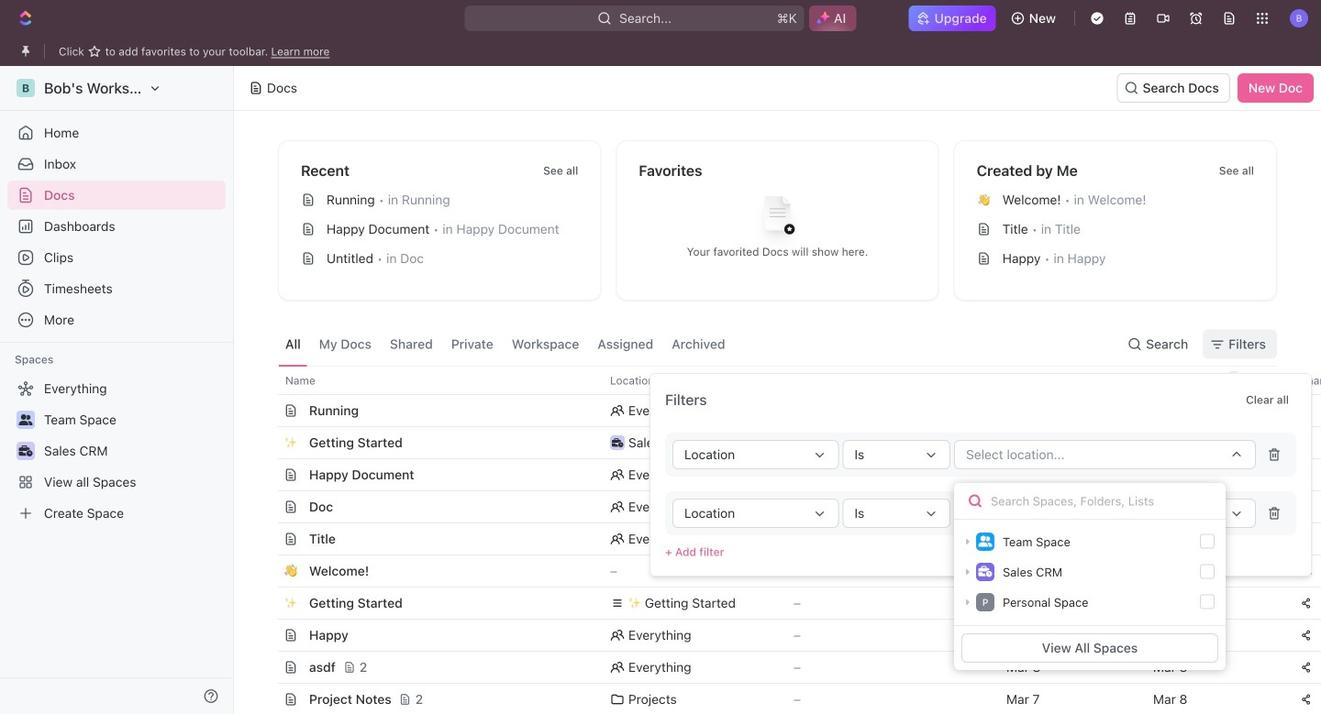 Task type: locate. For each thing, give the bounding box(es) containing it.
2 row from the top
[[258, 394, 1321, 428]]

5 row from the top
[[258, 491, 1321, 524]]

tree
[[7, 374, 226, 528]]

8 row from the top
[[258, 587, 1321, 620]]

tab list
[[278, 323, 733, 366]]

business time image
[[978, 567, 992, 578]]

Search Spaces, Folders, Lists text field
[[954, 483, 1226, 520]]

table
[[258, 366, 1321, 715]]

business time image
[[612, 439, 623, 448]]

row
[[258, 366, 1321, 395], [258, 394, 1321, 428], [258, 427, 1321, 460], [258, 459, 1321, 492], [258, 491, 1321, 524], [258, 523, 1321, 556], [258, 555, 1321, 588], [258, 587, 1321, 620], [258, 619, 1321, 652], [258, 651, 1321, 684], [258, 683, 1321, 715]]

11 row from the top
[[258, 683, 1321, 715]]

user group image
[[978, 536, 992, 547]]

column header
[[258, 366, 278, 395]]

10 row from the top
[[258, 651, 1321, 684]]

1 row from the top
[[258, 366, 1321, 395]]

4 row from the top
[[258, 459, 1321, 492]]

3 row from the top
[[258, 427, 1321, 460]]

cell
[[258, 395, 278, 427], [1142, 395, 1289, 427], [258, 428, 278, 459], [258, 460, 278, 491], [258, 492, 278, 523], [258, 524, 278, 555], [1142, 524, 1289, 555], [258, 556, 278, 587], [1142, 556, 1289, 587], [258, 588, 278, 619], [1142, 588, 1289, 619], [258, 620, 278, 651], [258, 652, 278, 683], [258, 684, 278, 715]]



Task type: describe. For each thing, give the bounding box(es) containing it.
9 row from the top
[[258, 619, 1321, 652]]

tree inside sidebar navigation
[[7, 374, 226, 528]]

sidebar navigation
[[0, 66, 234, 715]]

no favorited docs image
[[741, 182, 814, 255]]

6 row from the top
[[258, 523, 1321, 556]]

7 row from the top
[[258, 555, 1321, 588]]



Task type: vqa. For each thing, say whether or not it's contained in the screenshot.
a, , element
no



